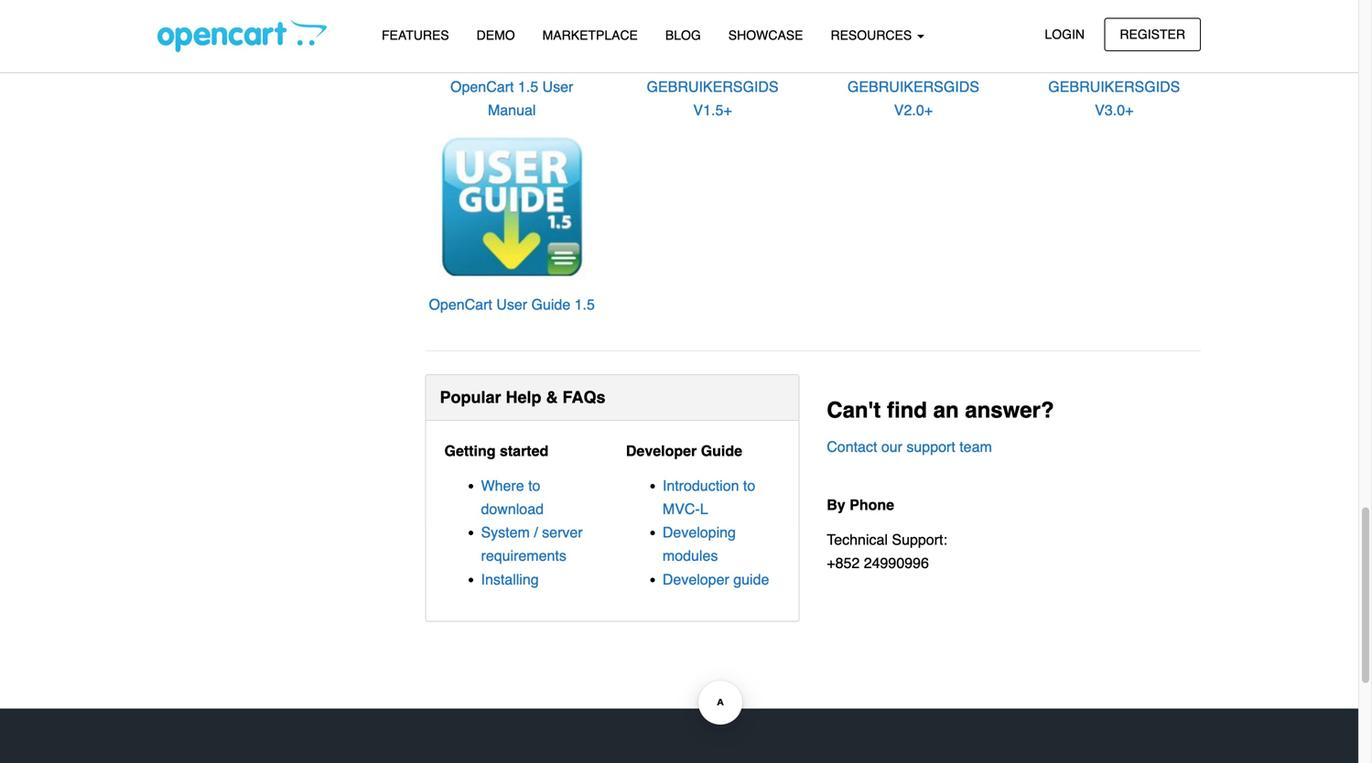 Task type: vqa. For each thing, say whether or not it's contained in the screenshot.
bottommost OpenCart
yes



Task type: describe. For each thing, give the bounding box(es) containing it.
requirements
[[481, 548, 566, 565]]

support:
[[892, 531, 947, 548]]

our
[[881, 438, 902, 455]]

gebruikersgids for v3.0+
[[1048, 78, 1180, 95]]

marketplace
[[542, 28, 638, 43]]

introduction to mvc-l link
[[663, 477, 755, 518]]

getting started
[[444, 442, 549, 459]]

introduction
[[663, 477, 739, 494]]

register link
[[1104, 18, 1201, 51]]

where to download link
[[481, 477, 544, 518]]

contact our support team
[[827, 438, 992, 455]]

opencart user guide 1.5
[[429, 296, 595, 313]]

phone
[[850, 497, 894, 514]]

1.5 for guide
[[575, 296, 595, 313]]

faqs
[[562, 388, 606, 407]]

login
[[1045, 27, 1085, 42]]

opencart gebruikersgids v1.5+ link
[[647, 55, 779, 118]]

opencart inside showme guides opencart 1.5 user manual
[[450, 78, 514, 95]]

1.5 for opencart
[[518, 78, 538, 95]]

find
[[887, 398, 927, 423]]

an
[[933, 398, 959, 423]]

answer?
[[965, 398, 1054, 423]]

system / server requirements link
[[481, 524, 583, 565]]

opencart gebruikersgids v3.0+ link
[[1048, 55, 1180, 118]]

contact
[[827, 438, 877, 455]]

opencart for v1.5+
[[672, 55, 753, 72]]

opencart for v3.0+
[[1074, 55, 1155, 72]]

opencart gebruikersgids v2.0+ link
[[848, 55, 979, 118]]

mvc-
[[663, 501, 700, 518]]

l
[[700, 501, 708, 518]]

marketplace link
[[529, 19, 652, 51]]

technical
[[827, 531, 888, 548]]

showcase link
[[715, 19, 817, 51]]

blog link
[[652, 19, 715, 51]]

resources
[[831, 28, 915, 43]]

opencart user guide 1.5 image
[[438, 133, 586, 281]]

showme guides opencart 1.5 user manual link
[[450, 55, 573, 118]]

getting
[[444, 442, 496, 459]]

v3.0+
[[1095, 101, 1134, 118]]

modules
[[663, 548, 718, 565]]

/
[[534, 524, 538, 541]]

developing modules link
[[663, 524, 736, 565]]

contact our support team link
[[827, 438, 992, 455]]

by
[[827, 497, 845, 514]]

showme
[[458, 55, 515, 72]]

v1.5+
[[693, 101, 732, 118]]

introduction to mvc-l developing modules developer guide
[[663, 477, 769, 588]]

can't find an answer?
[[827, 398, 1054, 423]]



Task type: locate. For each thing, give the bounding box(es) containing it.
features
[[382, 28, 449, 43]]

register
[[1120, 27, 1185, 42]]

user
[[542, 78, 573, 95], [496, 296, 527, 313]]

to right introduction
[[743, 477, 755, 494]]

developer guide link
[[663, 571, 769, 588]]

login link
[[1029, 18, 1100, 51]]

+852
[[827, 555, 860, 572]]

resources link
[[817, 19, 938, 51]]

to
[[528, 477, 540, 494], [743, 477, 755, 494]]

developing
[[663, 524, 736, 541]]

opencart
[[450, 78, 514, 95], [429, 296, 492, 313]]

opencart inside opencart gebruikersgids v3.0+
[[1074, 55, 1155, 72]]

where to download system / server requirements installing
[[481, 477, 583, 588]]

opencart gebruikersgids v1.5+ image
[[638, 0, 787, 40]]

server
[[542, 524, 583, 541]]

opencart - open source shopping cart solution image
[[157, 19, 327, 52]]

user inside showme guides opencart 1.5 user manual
[[542, 78, 573, 95]]

developer inside introduction to mvc-l developing modules developer guide
[[663, 571, 729, 588]]

1 vertical spatial developer
[[663, 571, 729, 588]]

1 gebruikersgids from the left
[[647, 78, 779, 95]]

installing link
[[481, 571, 539, 588]]

where
[[481, 477, 524, 494]]

can't
[[827, 398, 881, 423]]

1 vertical spatial 1.5
[[575, 296, 595, 313]]

1 horizontal spatial opencart
[[873, 55, 954, 72]]

technical support: +852 24990996
[[827, 531, 947, 572]]

opencart down opencart gebruikersgids v2.0+ image
[[873, 55, 954, 72]]

0 horizontal spatial opencart
[[672, 55, 753, 72]]

0 horizontal spatial 1.5
[[518, 78, 538, 95]]

blog
[[665, 28, 701, 43]]

1 vertical spatial user
[[496, 296, 527, 313]]

v2.0+
[[894, 101, 933, 118]]

2 gebruikersgids from the left
[[848, 78, 979, 95]]

0 horizontal spatial gebruikersgids
[[647, 78, 779, 95]]

1 horizontal spatial user
[[542, 78, 573, 95]]

opencart gebruikersgids v3.0+ image
[[1040, 0, 1188, 40]]

opencart user guide 1.5 link
[[429, 296, 595, 313]]

download
[[481, 501, 544, 518]]

by phone
[[827, 497, 894, 514]]

opencart gebruikersgids v2.0+ image
[[839, 0, 988, 40]]

opencart down the "blog" link
[[672, 55, 753, 72]]

gebruikersgids
[[647, 78, 779, 95], [848, 78, 979, 95], [1048, 78, 1180, 95]]

0 vertical spatial 1.5
[[518, 78, 538, 95]]

guides
[[519, 55, 566, 72]]

1 horizontal spatial 1.5
[[575, 296, 595, 313]]

developer up introduction
[[626, 442, 697, 459]]

started
[[500, 442, 549, 459]]

guide
[[531, 296, 570, 313], [701, 442, 742, 459]]

1 to from the left
[[528, 477, 540, 494]]

demo link
[[463, 19, 529, 51]]

1 opencart from the left
[[672, 55, 753, 72]]

developer guide
[[626, 442, 742, 459]]

help
[[506, 388, 541, 407]]

0 vertical spatial guide
[[531, 296, 570, 313]]

opencart
[[672, 55, 753, 72], [873, 55, 954, 72], [1074, 55, 1155, 72]]

opencart gebruikersgids v2.0+
[[848, 55, 979, 118]]

3 gebruikersgids from the left
[[1048, 78, 1180, 95]]

popular help & faqs
[[440, 388, 606, 407]]

gebruikersgids up the v3.0+
[[1048, 78, 1180, 95]]

demo
[[477, 28, 515, 43]]

to right where
[[528, 477, 540, 494]]

gebruikersgids for v2.0+
[[848, 78, 979, 95]]

24990996
[[864, 555, 929, 572]]

gebruikersgids up the v2.0+
[[848, 78, 979, 95]]

2 to from the left
[[743, 477, 755, 494]]

opencart gebruikersgids v3.0+
[[1048, 55, 1180, 118]]

features link
[[368, 19, 463, 51]]

0 vertical spatial user
[[542, 78, 573, 95]]

2 opencart from the left
[[873, 55, 954, 72]]

1 horizontal spatial guide
[[701, 442, 742, 459]]

showcase
[[728, 28, 803, 43]]

gebruikersgids up v1.5+
[[647, 78, 779, 95]]

2 horizontal spatial gebruikersgids
[[1048, 78, 1180, 95]]

popular
[[440, 388, 501, 407]]

0 horizontal spatial user
[[496, 296, 527, 313]]

manual
[[488, 101, 536, 118]]

to inside where to download system / server requirements installing
[[528, 477, 540, 494]]

installing
[[481, 571, 539, 588]]

system
[[481, 524, 530, 541]]

1 horizontal spatial gebruikersgids
[[848, 78, 979, 95]]

developer
[[626, 442, 697, 459], [663, 571, 729, 588]]

support
[[907, 438, 955, 455]]

opencart for v2.0+
[[873, 55, 954, 72]]

team
[[959, 438, 992, 455]]

2 horizontal spatial opencart
[[1074, 55, 1155, 72]]

3 opencart from the left
[[1074, 55, 1155, 72]]

to for introduction to mvc-l
[[743, 477, 755, 494]]

1.5 inside showme guides opencart 1.5 user manual
[[518, 78, 538, 95]]

1 vertical spatial opencart
[[429, 296, 492, 313]]

0 vertical spatial opencart
[[450, 78, 514, 95]]

opencart inside opencart gebruikersgids v2.0+
[[873, 55, 954, 72]]

1 vertical spatial guide
[[701, 442, 742, 459]]

showme guides opencart 1.5 user manual
[[450, 55, 573, 118]]

1 horizontal spatial to
[[743, 477, 755, 494]]

developer down modules
[[663, 571, 729, 588]]

0 horizontal spatial to
[[528, 477, 540, 494]]

0 horizontal spatial guide
[[531, 296, 570, 313]]

to for where to download
[[528, 477, 540, 494]]

opencart down opencart gebruikersgids v3.0+ image
[[1074, 55, 1155, 72]]

0 vertical spatial developer
[[626, 442, 697, 459]]

showme guides opencart 1.5 user manual image
[[438, 0, 586, 40]]

opencart gebruikersgids v1.5+
[[647, 55, 779, 118]]

1.5
[[518, 78, 538, 95], [575, 296, 595, 313]]

to inside introduction to mvc-l developing modules developer guide
[[743, 477, 755, 494]]

gebruikersgids for v1.5+
[[647, 78, 779, 95]]

&
[[546, 388, 558, 407]]

guide
[[733, 571, 769, 588]]

opencart inside opencart gebruikersgids v1.5+
[[672, 55, 753, 72]]



